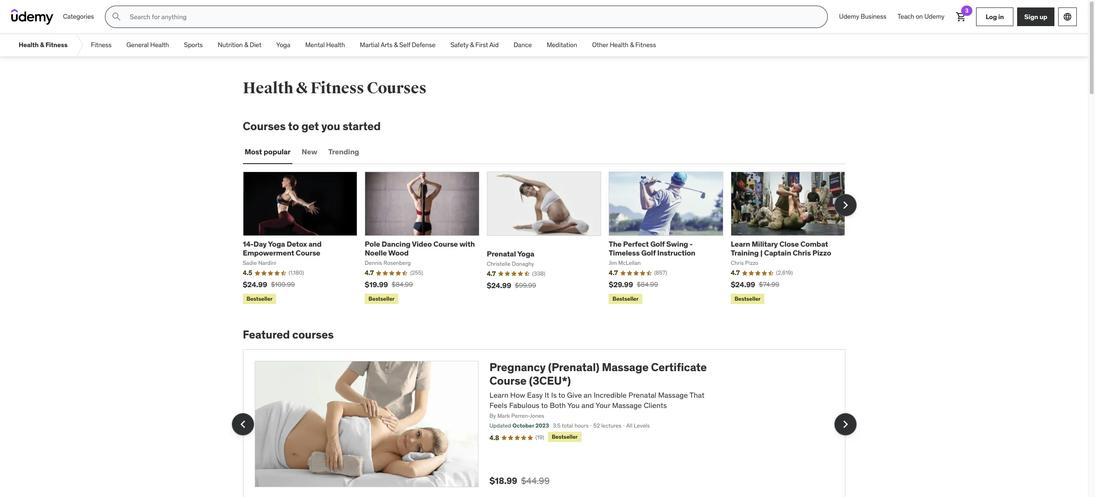 Task type: describe. For each thing, give the bounding box(es) containing it.
2 next image from the top
[[839, 417, 853, 432]]

close
[[780, 239, 800, 249]]

learn inside pregnancy (prenatal) massage certificate course (3ceu*) learn how easy it is to give an incredible prenatal massage that feels fabulous to both you and your massage clients by mark perren-jones
[[490, 391, 509, 400]]

-
[[690, 239, 693, 249]]

0 vertical spatial courses
[[367, 78, 427, 98]]

new
[[302, 147, 317, 156]]

on
[[916, 12, 924, 21]]

learn inside "learn military close combat training | captain chris pizzo"
[[731, 239, 751, 249]]

most popular
[[245, 147, 291, 156]]

carousel element containing 14-day yoga detox and empowerment course
[[243, 172, 857, 306]]

2 vertical spatial massage
[[613, 401, 642, 410]]

general
[[127, 41, 149, 49]]

teach on udemy link
[[893, 6, 951, 28]]

learn military close combat training | captain chris pizzo link
[[731, 239, 832, 258]]

defense
[[412, 41, 436, 49]]

general health link
[[119, 34, 177, 56]]

2 vertical spatial yoga
[[518, 249, 535, 258]]

14-
[[243, 239, 254, 249]]

general health
[[127, 41, 169, 49]]

total
[[562, 423, 574, 430]]

all levels
[[627, 423, 650, 430]]

empowerment
[[243, 248, 294, 258]]

safety & first aid link
[[443, 34, 506, 56]]

certificate
[[651, 360, 707, 375]]

sign
[[1025, 12, 1039, 21]]

& right the other on the right of the page
[[630, 41, 634, 49]]

martial arts & self defense
[[360, 41, 436, 49]]

up
[[1040, 12, 1048, 21]]

$18.99
[[490, 476, 518, 487]]

dance link
[[506, 34, 540, 56]]

get
[[302, 119, 319, 133]]

$18.99 $44.99
[[490, 476, 550, 487]]

dancing
[[382, 239, 411, 249]]

health & fitness courses
[[243, 78, 427, 98]]

chris
[[793, 248, 812, 258]]

updated
[[490, 423, 511, 430]]

trending button
[[327, 141, 361, 163]]

carousel element containing pregnancy (prenatal) massage certificate course (3ceu*)
[[232, 350, 857, 498]]

clients
[[644, 401, 667, 410]]

is
[[552, 391, 557, 400]]

mental
[[305, 41, 325, 49]]

categories
[[63, 12, 94, 21]]

and inside pregnancy (prenatal) massage certificate course (3ceu*) learn how easy it is to give an incredible prenatal massage that feels fabulous to both you and your massage clients by mark perren-jones
[[582, 401, 594, 410]]

both
[[550, 401, 566, 410]]

& for health & fitness
[[40, 41, 44, 49]]

& for safety & first aid
[[470, 41, 474, 49]]

perfect
[[624, 239, 649, 249]]

you
[[568, 401, 580, 410]]

0 horizontal spatial to
[[288, 119, 299, 133]]

in
[[999, 12, 1005, 21]]

lectures
[[602, 423, 622, 430]]

(3ceu*)
[[529, 374, 571, 388]]

categories button
[[57, 6, 100, 28]]

udemy image
[[11, 9, 54, 25]]

log in
[[986, 12, 1005, 21]]

business
[[861, 12, 887, 21]]

shopping cart with 3 items image
[[956, 11, 968, 22]]

easy
[[527, 391, 543, 400]]

video
[[412, 239, 432, 249]]

course inside pregnancy (prenatal) massage certificate course (3ceu*) learn how easy it is to give an incredible prenatal massage that feels fabulous to both you and your massage clients by mark perren-jones
[[490, 374, 527, 388]]

meditation
[[547, 41, 578, 49]]

52
[[594, 423, 600, 430]]

pregnancy (prenatal) massage certificate course (3ceu*) learn how easy it is to give an incredible prenatal massage that feels fabulous to both you and your massage clients by mark perren-jones
[[490, 360, 707, 420]]

fitness right the other on the right of the page
[[636, 41, 657, 49]]

other
[[593, 41, 609, 49]]

aid
[[490, 41, 499, 49]]

jones
[[530, 413, 545, 420]]

arts
[[381, 41, 393, 49]]

health for general health
[[150, 41, 169, 49]]

day
[[254, 239, 267, 249]]

golf right timeless
[[642, 248, 656, 258]]

hours
[[575, 423, 589, 430]]

safety
[[451, 41, 469, 49]]

nutrition
[[218, 41, 243, 49]]

all
[[627, 423, 633, 430]]

other health & fitness
[[593, 41, 657, 49]]

learn military close combat training | captain chris pizzo
[[731, 239, 832, 258]]

0 vertical spatial prenatal
[[487, 249, 516, 258]]

martial
[[360, 41, 380, 49]]

started
[[343, 119, 381, 133]]

feels
[[490, 401, 508, 410]]

0 vertical spatial massage
[[602, 360, 649, 375]]

prenatal yoga
[[487, 249, 535, 258]]

|
[[761, 248, 763, 258]]

the
[[609, 239, 622, 249]]

2 vertical spatial to
[[542, 401, 548, 410]]



Task type: locate. For each thing, give the bounding box(es) containing it.
1 vertical spatial learn
[[490, 391, 509, 400]]

& left first
[[470, 41, 474, 49]]

courses
[[292, 328, 334, 342]]

0 vertical spatial carousel element
[[243, 172, 857, 306]]

pole
[[365, 239, 380, 249]]

pizzo
[[813, 248, 832, 258]]

new button
[[300, 141, 319, 163]]

by
[[490, 413, 496, 420]]

submit search image
[[111, 11, 122, 22]]

14-day yoga detox and empowerment course link
[[243, 239, 322, 258]]

october
[[513, 423, 535, 430]]

1 horizontal spatial course
[[434, 239, 458, 249]]

1 horizontal spatial learn
[[731, 239, 751, 249]]

& for health & fitness courses
[[296, 78, 308, 98]]

3 link
[[951, 6, 973, 28]]

log
[[986, 12, 998, 21]]

massage up 'incredible'
[[602, 360, 649, 375]]

1 vertical spatial and
[[582, 401, 594, 410]]

captain
[[765, 248, 792, 258]]

0 vertical spatial yoga
[[276, 41, 291, 49]]

and inside 14-day yoga detox and empowerment course
[[309, 239, 322, 249]]

sports
[[184, 41, 203, 49]]

an
[[584, 391, 592, 400]]

massage up clients
[[659, 391, 689, 400]]

teach on udemy
[[898, 12, 945, 21]]

that
[[690, 391, 705, 400]]

health down udemy image
[[19, 41, 39, 49]]

fabulous
[[510, 401, 540, 410]]

combat
[[801, 239, 829, 249]]

0 horizontal spatial courses
[[243, 119, 286, 133]]

military
[[752, 239, 778, 249]]

udemy business
[[840, 12, 887, 21]]

& up get
[[296, 78, 308, 98]]

golf left swing
[[651, 239, 665, 249]]

pole dancing video course with noelle wood link
[[365, 239, 475, 258]]

0 horizontal spatial course
[[296, 248, 321, 258]]

0 vertical spatial and
[[309, 239, 322, 249]]

meditation link
[[540, 34, 585, 56]]

0 vertical spatial next image
[[839, 198, 853, 213]]

14-day yoga detox and empowerment course
[[243, 239, 322, 258]]

the perfect golf swing - timeless golf instruction
[[609, 239, 696, 258]]

1 vertical spatial next image
[[839, 417, 853, 432]]

instruction
[[658, 248, 696, 258]]

& left diet
[[244, 41, 248, 49]]

1 horizontal spatial courses
[[367, 78, 427, 98]]

dance
[[514, 41, 532, 49]]

(19)
[[536, 434, 545, 441]]

2 horizontal spatial to
[[559, 391, 566, 400]]

and right detox
[[309, 239, 322, 249]]

courses
[[367, 78, 427, 98], [243, 119, 286, 133]]

3.5 total hours
[[553, 423, 589, 430]]

nutrition & diet
[[218, 41, 262, 49]]

health & fitness link
[[11, 34, 75, 56]]

& left self
[[394, 41, 398, 49]]

training
[[731, 248, 759, 258]]

it
[[545, 391, 550, 400]]

nutrition & diet link
[[210, 34, 269, 56]]

give
[[567, 391, 582, 400]]

health right the other on the right of the page
[[610, 41, 629, 49]]

course inside pole dancing video course with noelle wood
[[434, 239, 458, 249]]

health down diet
[[243, 78, 293, 98]]

udemy inside udemy business link
[[840, 12, 860, 21]]

& for nutrition & diet
[[244, 41, 248, 49]]

log in link
[[977, 7, 1014, 26]]

swing
[[667, 239, 689, 249]]

1 udemy from the left
[[840, 12, 860, 21]]

detox
[[287, 239, 307, 249]]

1 vertical spatial massage
[[659, 391, 689, 400]]

courses to get you started
[[243, 119, 381, 133]]

udemy inside teach on udemy link
[[925, 12, 945, 21]]

0 vertical spatial learn
[[731, 239, 751, 249]]

& down udemy image
[[40, 41, 44, 49]]

fitness
[[45, 41, 68, 49], [91, 41, 112, 49], [636, 41, 657, 49], [311, 78, 364, 98]]

Search for anything text field
[[128, 9, 817, 25]]

udemy
[[840, 12, 860, 21], [925, 12, 945, 21]]

1 horizontal spatial prenatal
[[629, 391, 657, 400]]

fitness up you
[[311, 78, 364, 98]]

massage down 'incredible'
[[613, 401, 642, 410]]

and down an
[[582, 401, 594, 410]]

learn up feels
[[490, 391, 509, 400]]

1 vertical spatial prenatal
[[629, 391, 657, 400]]

fitness left arrow pointing to subcategory menu links icon
[[45, 41, 68, 49]]

2023
[[536, 423, 549, 430]]

2 udemy from the left
[[925, 12, 945, 21]]

$44.99
[[521, 476, 550, 487]]

2 horizontal spatial course
[[490, 374, 527, 388]]

teach
[[898, 12, 915, 21]]

pregnancy
[[490, 360, 546, 375]]

udemy business link
[[834, 6, 893, 28]]

noelle
[[365, 248, 387, 258]]

yoga inside 14-day yoga detox and empowerment course
[[268, 239, 285, 249]]

featured
[[243, 328, 290, 342]]

golf
[[651, 239, 665, 249], [642, 248, 656, 258]]

the perfect golf swing - timeless golf instruction link
[[609, 239, 696, 258]]

carousel element
[[243, 172, 857, 306], [232, 350, 857, 498]]

self
[[400, 41, 411, 49]]

learn
[[731, 239, 751, 249], [490, 391, 509, 400]]

sign up
[[1025, 12, 1048, 21]]

1 vertical spatial yoga
[[268, 239, 285, 249]]

0 horizontal spatial learn
[[490, 391, 509, 400]]

other health & fitness link
[[585, 34, 664, 56]]

0 vertical spatial to
[[288, 119, 299, 133]]

prenatal yoga link
[[487, 249, 535, 258]]

to left get
[[288, 119, 299, 133]]

0 horizontal spatial prenatal
[[487, 249, 516, 258]]

first
[[476, 41, 488, 49]]

incredible
[[594, 391, 627, 400]]

how
[[511, 391, 526, 400]]

fitness right arrow pointing to subcategory menu links icon
[[91, 41, 112, 49]]

health for mental health
[[326, 41, 345, 49]]

mental health
[[305, 41, 345, 49]]

&
[[40, 41, 44, 49], [244, 41, 248, 49], [394, 41, 398, 49], [470, 41, 474, 49], [630, 41, 634, 49], [296, 78, 308, 98]]

courses up most popular
[[243, 119, 286, 133]]

health for other health & fitness
[[610, 41, 629, 49]]

pole dancing video course with noelle wood
[[365, 239, 475, 258]]

you
[[322, 119, 340, 133]]

arrow pointing to subcategory menu links image
[[75, 34, 83, 56]]

courses down martial arts & self defense link
[[367, 78, 427, 98]]

1 horizontal spatial and
[[582, 401, 594, 410]]

previous image
[[235, 417, 250, 432]]

udemy left business
[[840, 12, 860, 21]]

yoga link
[[269, 34, 298, 56]]

choose a language image
[[1064, 12, 1073, 21]]

learn left | on the right of the page
[[731, 239, 751, 249]]

health right mental
[[326, 41, 345, 49]]

course up how
[[490, 374, 527, 388]]

course left "with"
[[434, 239, 458, 249]]

next image
[[839, 198, 853, 213], [839, 417, 853, 432]]

udemy right "on"
[[925, 12, 945, 21]]

1 vertical spatial carousel element
[[232, 350, 857, 498]]

1 horizontal spatial to
[[542, 401, 548, 410]]

1 vertical spatial courses
[[243, 119, 286, 133]]

most popular button
[[243, 141, 293, 163]]

1 horizontal spatial udemy
[[925, 12, 945, 21]]

1 vertical spatial to
[[559, 391, 566, 400]]

health right general
[[150, 41, 169, 49]]

course right empowerment
[[296, 248, 321, 258]]

sign up link
[[1018, 7, 1055, 26]]

prenatal inside pregnancy (prenatal) massage certificate course (3ceu*) learn how easy it is to give an incredible prenatal massage that feels fabulous to both you and your massage clients by mark perren-jones
[[629, 391, 657, 400]]

updated october 2023
[[490, 423, 549, 430]]

to right is
[[559, 391, 566, 400]]

0 horizontal spatial udemy
[[840, 12, 860, 21]]

to down it
[[542, 401, 548, 410]]

1 next image from the top
[[839, 198, 853, 213]]

course inside 14-day yoga detox and empowerment course
[[296, 248, 321, 258]]

0 horizontal spatial and
[[309, 239, 322, 249]]

wood
[[389, 248, 409, 258]]

3.5
[[553, 423, 561, 430]]

featured courses
[[243, 328, 334, 342]]



Task type: vqa. For each thing, say whether or not it's contained in the screenshot.
topmost the over
no



